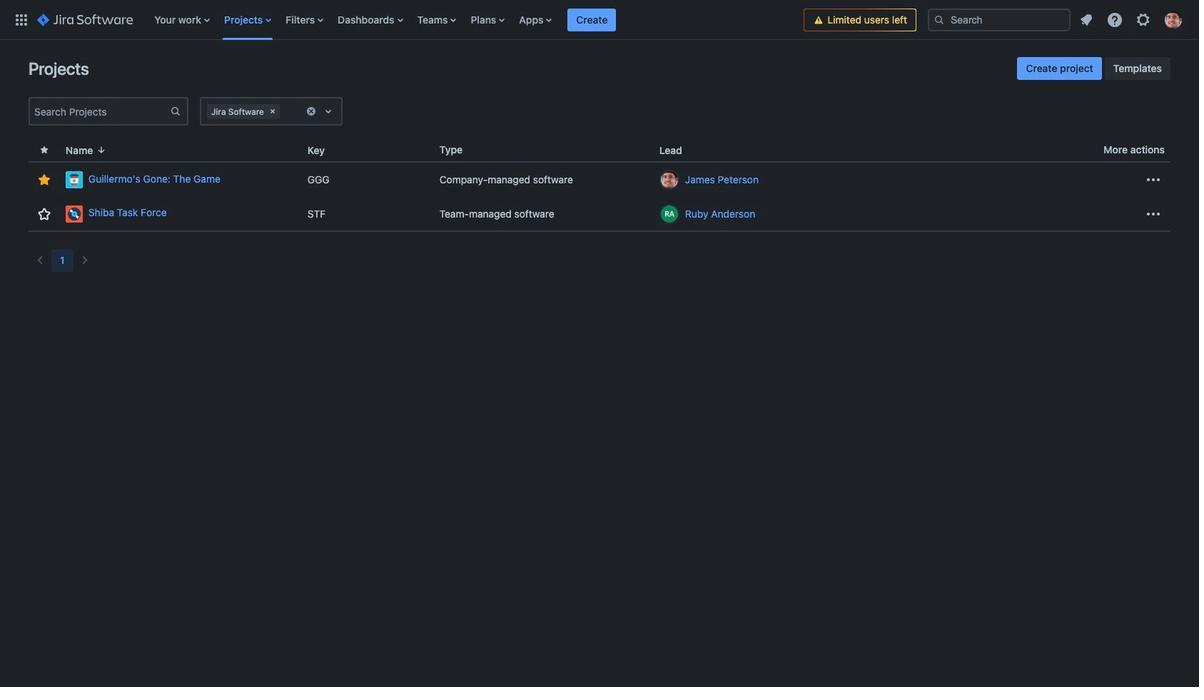 Task type: describe. For each thing, give the bounding box(es) containing it.
star guillermo's gone: the game image
[[36, 171, 53, 189]]

search image
[[934, 14, 945, 25]]

your profile and settings image
[[1165, 11, 1183, 28]]

primary element
[[9, 0, 804, 40]]

next image
[[76, 252, 93, 269]]

1 horizontal spatial list
[[1074, 7, 1191, 32]]

settings image
[[1135, 11, 1153, 28]]

Search field
[[928, 8, 1071, 31]]

open image
[[320, 103, 337, 120]]

previous image
[[31, 252, 49, 269]]

clear image
[[267, 106, 278, 117]]

more image for 'star shiba task force' icon
[[1145, 205, 1163, 222]]



Task type: vqa. For each thing, say whether or not it's contained in the screenshot.
second Ability from the bottom
no



Task type: locate. For each thing, give the bounding box(es) containing it.
appswitcher icon image
[[13, 11, 30, 28]]

1 vertical spatial more image
[[1145, 205, 1163, 222]]

Search Projects text field
[[30, 101, 170, 121]]

1 more image from the top
[[1145, 171, 1163, 189]]

banner
[[0, 0, 1200, 40]]

list item
[[568, 0, 617, 40]]

Choose Jira products text field
[[283, 104, 285, 119]]

list
[[147, 0, 804, 40], [1074, 7, 1191, 32]]

clear image
[[306, 106, 317, 117]]

star shiba task force image
[[36, 205, 53, 222]]

more image for star guillermo's gone: the game image
[[1145, 171, 1163, 189]]

notifications image
[[1078, 11, 1095, 28]]

more image
[[1145, 171, 1163, 189], [1145, 205, 1163, 222]]

0 horizontal spatial list
[[147, 0, 804, 40]]

group
[[1018, 57, 1171, 80]]

0 vertical spatial more image
[[1145, 171, 1163, 189]]

jira software image
[[37, 11, 133, 28], [37, 11, 133, 28]]

2 more image from the top
[[1145, 205, 1163, 222]]

help image
[[1107, 11, 1124, 28]]

None search field
[[928, 8, 1071, 31]]



